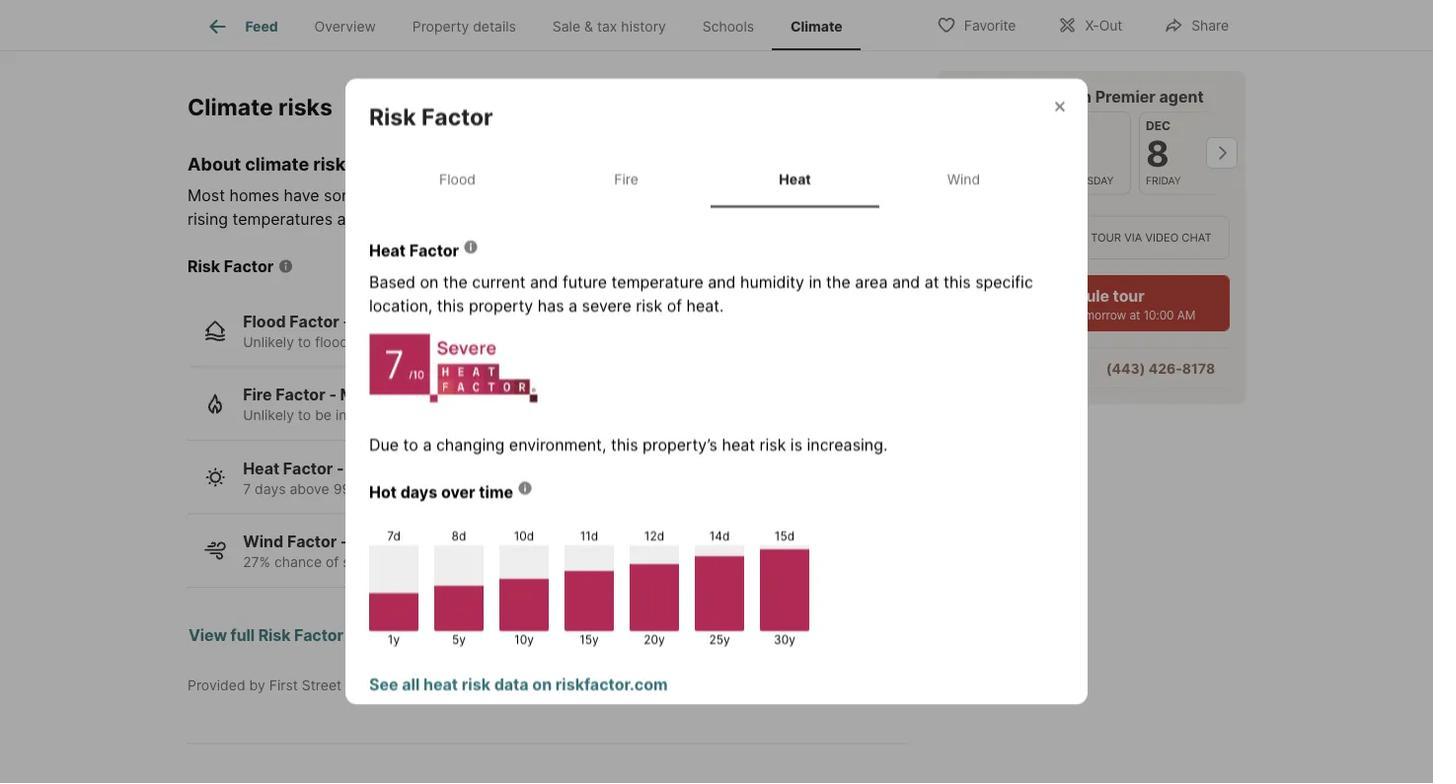 Task type: locate. For each thing, give the bounding box(es) containing it.
a inside the fire factor - minimal unlikely to be in a wildfire in next 30 years
[[351, 407, 359, 424]]

tour left the with
[[953, 87, 988, 106]]

wind
[[947, 170, 980, 187], [243, 533, 283, 552]]

by right impacted
[[718, 186, 736, 205]]

0 horizontal spatial climate
[[188, 93, 273, 121]]

14d
[[709, 529, 730, 543]]

on inside based on the current and future temperature and humidity in the area and at this specific location, this property has
[[420, 272, 439, 292]]

2 vertical spatial next
[[446, 554, 475, 571]]

in inside flood factor - minimal unlikely to flood in next 30 years
[[352, 334, 364, 351]]

next down location,
[[368, 334, 396, 351]]

days right the 7
[[255, 481, 286, 498]]

fire up the 7
[[243, 386, 272, 405]]

schedule
[[1038, 286, 1110, 306]]

2 unlikely from the top
[[243, 407, 294, 424]]

be left wildfire on the bottom
[[315, 407, 332, 424]]

dec
[[1146, 119, 1171, 133]]

be inside 'most homes have some risk of natural disasters, and may be impacted by climate change due to rising temperatures and sea levels.'
[[620, 186, 639, 205]]

climate inside tab
[[791, 18, 843, 35]]

tour for tour with a redfin premier agent
[[953, 87, 988, 106]]

unlikely up the 7
[[243, 407, 294, 424]]

flood inside flood tab
[[439, 170, 476, 187]]

thursday
[[1059, 174, 1114, 187]]

street
[[302, 678, 342, 695]]

0 horizontal spatial of
[[326, 554, 339, 571]]

hot days over time
[[369, 482, 513, 501]]

- inside the fire factor - minimal unlikely to be in a wildfire in next 30 years
[[329, 386, 337, 405]]

heat left is
[[722, 435, 755, 454]]

0 horizontal spatial climate
[[245, 154, 309, 175]]

- up 99°
[[337, 459, 344, 478]]

climate
[[791, 18, 843, 35], [188, 93, 273, 121]]

30 down location,
[[400, 334, 417, 351]]

risk up sea
[[369, 186, 395, 205]]

- inside heat factor - severe 7 days above 99° expected this year, 15 days in 30 years
[[337, 459, 344, 478]]

1 unlikely from the top
[[243, 334, 294, 351]]

in down environment,
[[542, 481, 554, 498]]

wind tab
[[880, 154, 1048, 203]]

30 inside the fire factor - minimal unlikely to be in a wildfire in next 30 years
[[462, 407, 479, 424]]

first
[[269, 678, 298, 695]]

at
[[925, 272, 939, 292], [1130, 308, 1141, 323]]

climate up homes
[[245, 154, 309, 175]]

this left the property's
[[611, 435, 638, 454]]

hot
[[369, 482, 397, 501]]

1 horizontal spatial be
[[620, 186, 639, 205]]

heat inside heat factor - severe 7 days above 99° expected this year, 15 days in 30 years
[[243, 459, 280, 478]]

1 horizontal spatial days
[[400, 482, 437, 501]]

schools tab
[[684, 3, 772, 50]]

tour inside list box
[[1091, 231, 1121, 244]]

0 vertical spatial climate
[[791, 18, 843, 35]]

factor up chance
[[287, 533, 337, 552]]

tour via video chat
[[1091, 231, 1212, 244]]

- up strong
[[341, 533, 348, 552]]

2 the from the left
[[826, 272, 851, 292]]

2 horizontal spatial risk
[[369, 102, 416, 130]]

- down flood
[[329, 386, 337, 405]]

1 horizontal spatial climate
[[791, 18, 843, 35]]

a left wildfire on the bottom
[[351, 407, 359, 424]]

1 vertical spatial next
[[429, 407, 458, 424]]

of
[[400, 186, 415, 205], [667, 296, 682, 315], [326, 554, 339, 571]]

overview tab
[[296, 3, 394, 50]]

25y
[[709, 633, 730, 647]]

feed
[[245, 18, 278, 35]]

flood for flood
[[439, 170, 476, 187]]

minimal down based
[[354, 312, 415, 331]]

1 vertical spatial by
[[249, 678, 265, 695]]

30 down time
[[479, 554, 496, 571]]

1 horizontal spatial wind
[[947, 170, 980, 187]]

1 vertical spatial heat
[[369, 241, 406, 260]]

severe
[[348, 459, 401, 478]]

days right hot
[[400, 482, 437, 501]]

fire tab
[[542, 154, 711, 203]]

at inside schedule tour next available: tomorrow at 10:00 am
[[1130, 308, 1141, 323]]

1 vertical spatial be
[[315, 407, 332, 424]]

heat down sea
[[369, 241, 406, 260]]

climate
[[245, 154, 309, 175], [740, 186, 794, 205]]

risk left the data
[[462, 675, 491, 694]]

wind inside tab
[[947, 170, 980, 187]]

severe
[[582, 296, 632, 315]]

heat up the 7
[[243, 459, 280, 478]]

0 horizontal spatial risk factor
[[188, 257, 274, 276]]

may
[[585, 186, 616, 205]]

0 vertical spatial heat
[[722, 435, 755, 454]]

2 vertical spatial heat
[[243, 459, 280, 478]]

0 vertical spatial at
[[925, 272, 939, 292]]

wind inside wind factor - major 27% chance of strong winds in next 30 years
[[243, 533, 283, 552]]

0 vertical spatial tour
[[953, 87, 988, 106]]

1 vertical spatial climate
[[740, 186, 794, 205]]

0 vertical spatial fire
[[614, 170, 639, 187]]

0 horizontal spatial the
[[443, 272, 468, 292]]

temperature
[[612, 272, 704, 292]]

wind for wind factor - major 27% chance of strong winds in next 30 years
[[243, 533, 283, 552]]

a
[[1029, 87, 1038, 106], [569, 296, 578, 315], [351, 407, 359, 424], [423, 435, 432, 454]]

0 horizontal spatial wind
[[243, 533, 283, 552]]

heat inside tab
[[779, 170, 811, 187]]

wind right due
[[947, 170, 980, 187]]

winds
[[389, 554, 427, 571]]

days inside the risk factor dialog
[[400, 482, 437, 501]]

due to a changing environment, this property's heat risk is increasing.
[[369, 435, 888, 454]]

factor up above
[[283, 459, 333, 478]]

at right 'area'
[[925, 272, 939, 292]]

wind factor - major 27% chance of strong winds in next 30 years
[[243, 533, 535, 571]]

at inside based on the current and future temperature and humidity in the area and at this specific location, this property has
[[925, 272, 939, 292]]

tab list containing flood
[[369, 150, 1064, 207]]

most homes have some risk of natural disasters, and may be impacted by climate change due to rising temperatures and sea levels.
[[188, 186, 906, 229]]

minimal for flood factor - minimal
[[354, 312, 415, 331]]

next up changing
[[429, 407, 458, 424]]

unlikely left flood
[[243, 334, 294, 351]]

years up changing
[[483, 407, 519, 424]]

flood for flood factor - minimal unlikely to flood in next 30 years
[[243, 312, 286, 331]]

2 vertical spatial of
[[326, 554, 339, 571]]

0 vertical spatial wind
[[947, 170, 980, 187]]

fire left impacted
[[614, 170, 639, 187]]

1 horizontal spatial at
[[1130, 308, 1141, 323]]

next down 8d
[[446, 554, 475, 571]]

this left specific
[[944, 272, 971, 292]]

option
[[953, 216, 1078, 260]]

risks up about climate risks
[[278, 93, 333, 121]]

sale & tax history tab
[[534, 3, 684, 50]]

risk right the full
[[258, 626, 291, 645]]

due
[[858, 186, 886, 205]]

next
[[987, 308, 1013, 323]]

1 vertical spatial flood
[[243, 312, 286, 331]]

next
[[368, 334, 396, 351], [429, 407, 458, 424], [446, 554, 475, 571]]

foundation
[[346, 678, 419, 695]]

0 vertical spatial unlikely
[[243, 334, 294, 351]]

0 horizontal spatial risk
[[188, 257, 220, 276]]

by left first
[[249, 678, 265, 695]]

changing
[[436, 435, 505, 454]]

0 horizontal spatial tour
[[953, 87, 988, 106]]

- for flood
[[343, 312, 350, 331]]

minimal up wildfire on the bottom
[[340, 386, 401, 405]]

1 vertical spatial of
[[667, 296, 682, 315]]

0 vertical spatial heat
[[779, 170, 811, 187]]

factor up flood
[[290, 312, 339, 331]]

climate up about on the top of page
[[188, 93, 273, 121]]

fire inside tab
[[614, 170, 639, 187]]

1 vertical spatial at
[[1130, 308, 1141, 323]]

days right 15 in the left bottom of the page
[[507, 481, 538, 498]]

years down 10d
[[500, 554, 535, 571]]

1 vertical spatial risk
[[188, 257, 220, 276]]

major
[[352, 533, 396, 552]]

climate right schools tab
[[791, 18, 843, 35]]

out
[[1099, 17, 1123, 34]]

risk
[[369, 102, 416, 130], [188, 257, 220, 276], [258, 626, 291, 645]]

0 horizontal spatial at
[[925, 272, 939, 292]]

- up flood
[[343, 312, 350, 331]]

be
[[620, 186, 639, 205], [315, 407, 332, 424]]

at down tour at right
[[1130, 308, 1141, 323]]

risks up some
[[313, 154, 356, 175]]

1 horizontal spatial heat
[[369, 241, 406, 260]]

None button
[[965, 111, 1044, 196], [1139, 112, 1218, 195], [965, 111, 1044, 196], [1139, 112, 1218, 195]]

details
[[473, 18, 516, 35]]

based
[[369, 272, 416, 292]]

fire for fire
[[614, 170, 639, 187]]

0 vertical spatial by
[[718, 186, 736, 205]]

factor inside flood factor - minimal unlikely to flood in next 30 years
[[290, 312, 339, 331]]

see all heat risk data on riskfactor.com link
[[369, 665, 1064, 696]]

fire
[[614, 170, 639, 187], [243, 386, 272, 405]]

risk inside "element"
[[369, 102, 416, 130]]

1 horizontal spatial fire
[[614, 170, 639, 187]]

climate for climate
[[791, 18, 843, 35]]

the left 'area'
[[826, 272, 851, 292]]

15d
[[775, 529, 795, 543]]

in inside wind factor - major 27% chance of strong winds in next 30 years
[[431, 554, 442, 571]]

via
[[1125, 231, 1142, 244]]

on down heat factor
[[420, 272, 439, 292]]

favorite button
[[920, 4, 1033, 45]]

0 horizontal spatial days
[[255, 481, 286, 498]]

in right humidity
[[809, 272, 822, 292]]

fire for fire factor - minimal unlikely to be in a wildfire in next 30 years
[[243, 386, 272, 405]]

1 vertical spatial heat
[[423, 675, 458, 694]]

on right the data
[[532, 675, 552, 694]]

2 vertical spatial risk
[[258, 626, 291, 645]]

risk factor
[[369, 102, 493, 130], [188, 257, 274, 276]]

heat for heat
[[779, 170, 811, 187]]

risk factor up flood tab
[[369, 102, 493, 130]]

of inside 'most homes have some risk of natural disasters, and may be impacted by climate change due to rising temperatures and sea levels.'
[[400, 186, 415, 205]]

(443)
[[1106, 361, 1146, 377]]

risk down rising
[[188, 257, 220, 276]]

minimal inside the fire factor - minimal unlikely to be in a wildfire in next 30 years
[[340, 386, 401, 405]]

tour via video chat list box
[[953, 216, 1230, 260]]

30 down environment,
[[558, 481, 575, 498]]

tab list containing feed
[[188, 0, 877, 50]]

0 vertical spatial tab list
[[188, 0, 877, 50]]

1 vertical spatial wind
[[243, 533, 283, 552]]

flood
[[439, 170, 476, 187], [243, 312, 286, 331]]

1 horizontal spatial tour
[[1091, 231, 1121, 244]]

wind up 27%
[[243, 533, 283, 552]]

risk up flood tab
[[369, 102, 416, 130]]

1 horizontal spatial the
[[826, 272, 851, 292]]

0 vertical spatial next
[[368, 334, 396, 351]]

0 vertical spatial on
[[420, 272, 439, 292]]

to inside dialog
[[403, 435, 418, 454]]

1 vertical spatial tour
[[1091, 231, 1121, 244]]

heat left due
[[779, 170, 811, 187]]

climate risks
[[188, 93, 333, 121]]

years down location,
[[421, 334, 457, 351]]

this left year,
[[426, 481, 450, 498]]

favorite
[[964, 17, 1016, 34]]

2 horizontal spatial heat
[[779, 170, 811, 187]]

1 horizontal spatial climate
[[740, 186, 794, 205]]

0 horizontal spatial heat
[[423, 675, 458, 694]]

of up levels.
[[400, 186, 415, 205]]

unlikely inside the fire factor - minimal unlikely to be in a wildfire in next 30 years
[[243, 407, 294, 424]]

and left the may
[[552, 186, 580, 205]]

1 horizontal spatial risk factor
[[369, 102, 493, 130]]

1 vertical spatial fire
[[243, 386, 272, 405]]

- for heat
[[337, 459, 344, 478]]

0 horizontal spatial heat
[[243, 459, 280, 478]]

1 horizontal spatial risk
[[258, 626, 291, 645]]

tab list
[[188, 0, 877, 50], [369, 150, 1064, 207]]

rising
[[188, 209, 228, 229]]

0 horizontal spatial on
[[420, 272, 439, 292]]

based on the current and future temperature and humidity in the area and at this specific location, this property has
[[369, 272, 1033, 315]]

factor up flood tab
[[421, 102, 493, 130]]

be right the may
[[620, 186, 639, 205]]

1 vertical spatial risk factor
[[188, 257, 274, 276]]

by
[[718, 186, 736, 205], [249, 678, 265, 695]]

factor inside the fire factor - minimal unlikely to be in a wildfire in next 30 years
[[276, 386, 325, 405]]

1 horizontal spatial flood
[[439, 170, 476, 187]]

factor up street
[[294, 626, 343, 645]]

and down some
[[337, 209, 365, 229]]

risk inside button
[[258, 626, 291, 645]]

1 horizontal spatial of
[[400, 186, 415, 205]]

wildfire
[[363, 407, 410, 424]]

of inside wind factor - major 27% chance of strong winds in next 30 years
[[326, 554, 339, 571]]

2 horizontal spatial of
[[667, 296, 682, 315]]

schools
[[703, 18, 754, 35]]

tour
[[1113, 286, 1145, 306]]

fire inside the fire factor - minimal unlikely to be in a wildfire in next 30 years
[[243, 386, 272, 405]]

1 vertical spatial unlikely
[[243, 407, 294, 424]]

the left current
[[443, 272, 468, 292]]

tour left via
[[1091, 231, 1121, 244]]

levels.
[[400, 209, 447, 229]]

next inside wind factor - major 27% chance of strong winds in next 30 years
[[446, 554, 475, 571]]

in right wildfire on the bottom
[[414, 407, 425, 424]]

strong
[[343, 554, 385, 571]]

in right flood
[[352, 334, 364, 351]]

heat.
[[687, 296, 724, 315]]

and up the heat.
[[708, 272, 736, 292]]

flood inside flood factor - minimal unlikely to flood in next 30 years
[[243, 312, 286, 331]]

of down temperature
[[667, 296, 682, 315]]

- inside wind factor - major 27% chance of strong winds in next 30 years
[[341, 533, 348, 552]]

0 vertical spatial flood
[[439, 170, 476, 187]]

0 horizontal spatial flood
[[243, 312, 286, 331]]

0 vertical spatial be
[[620, 186, 639, 205]]

this inside heat factor - severe 7 days above 99° expected this year, 15 days in 30 years
[[426, 481, 450, 498]]

in right winds
[[431, 554, 442, 571]]

this
[[944, 272, 971, 292], [437, 296, 464, 315], [611, 435, 638, 454], [426, 481, 450, 498]]

over
[[441, 482, 475, 501]]

years up '11d'
[[579, 481, 615, 498]]

1 vertical spatial climate
[[188, 93, 273, 121]]

heat
[[722, 435, 755, 454], [423, 675, 458, 694]]

factor inside button
[[294, 626, 343, 645]]

data
[[494, 675, 529, 694]]

factor
[[421, 102, 493, 130], [409, 241, 459, 260], [224, 257, 274, 276], [290, 312, 339, 331], [276, 386, 325, 405], [283, 459, 333, 478], [287, 533, 337, 552], [294, 626, 343, 645]]

6
[[973, 132, 996, 175]]

risk left is
[[760, 435, 786, 454]]

1 horizontal spatial on
[[532, 675, 552, 694]]

0 vertical spatial minimal
[[354, 312, 415, 331]]

climate inside 'most homes have some risk of natural disasters, and may be impacted by climate change due to rising temperatures and sea levels.'
[[740, 186, 794, 205]]

0 horizontal spatial fire
[[243, 386, 272, 405]]

0 vertical spatial risk factor
[[369, 102, 493, 130]]

1 vertical spatial tab list
[[369, 150, 1064, 207]]

climate left change
[[740, 186, 794, 205]]

unlikely for flood
[[243, 334, 294, 351]]

years inside wind factor - major 27% chance of strong winds in next 30 years
[[500, 554, 535, 571]]

tomorrow
[[1071, 308, 1127, 323]]

risk factor down rising
[[188, 257, 274, 276]]

5y
[[452, 633, 466, 647]]

0 vertical spatial risk
[[369, 102, 416, 130]]

- inside flood factor - minimal unlikely to flood in next 30 years
[[343, 312, 350, 331]]

in
[[809, 272, 822, 292], [352, 334, 364, 351], [336, 407, 347, 424], [414, 407, 425, 424], [542, 481, 554, 498], [431, 554, 442, 571]]

provided by first street foundation
[[188, 678, 419, 695]]

heat tab
[[711, 154, 880, 203]]

minimal inside flood factor - minimal unlikely to flood in next 30 years
[[354, 312, 415, 331]]

of left strong
[[326, 554, 339, 571]]

0 vertical spatial risks
[[278, 93, 333, 121]]

flood tab
[[373, 154, 542, 203]]

unlikely inside flood factor - minimal unlikely to flood in next 30 years
[[243, 334, 294, 351]]

30 inside heat factor - severe 7 days above 99° expected this year, 15 days in 30 years
[[558, 481, 575, 498]]

heat right all
[[423, 675, 458, 694]]

20y
[[644, 633, 665, 647]]

1 vertical spatial minimal
[[340, 386, 401, 405]]

30 up changing
[[462, 407, 479, 424]]

0 horizontal spatial be
[[315, 407, 332, 424]]

1 horizontal spatial heat
[[722, 435, 755, 454]]

factor down flood
[[276, 386, 325, 405]]

current
[[472, 272, 526, 292]]

next image
[[1206, 137, 1238, 169]]

0 vertical spatial of
[[400, 186, 415, 205]]

1 horizontal spatial by
[[718, 186, 736, 205]]



Task type: describe. For each thing, give the bounding box(es) containing it.
with
[[992, 87, 1025, 106]]

wind for wind
[[947, 170, 980, 187]]

1 vertical spatial risks
[[313, 154, 356, 175]]

disasters,
[[475, 186, 548, 205]]

this right location,
[[437, 296, 464, 315]]

chance
[[274, 554, 322, 571]]

- for wind
[[341, 533, 348, 552]]

expected
[[361, 481, 422, 498]]

and up has
[[530, 272, 558, 292]]

30 inside wind factor - major 27% chance of strong winds in next 30 years
[[479, 554, 496, 571]]

have
[[284, 186, 319, 205]]

temperatures
[[232, 209, 333, 229]]

7
[[243, 481, 251, 498]]

15y
[[580, 633, 599, 647]]

2 horizontal spatial days
[[507, 481, 538, 498]]

all
[[402, 675, 420, 694]]

next inside flood factor - minimal unlikely to flood in next 30 years
[[368, 334, 396, 351]]

redfin
[[1042, 87, 1092, 106]]

heat factor score logo image
[[369, 318, 538, 403]]

x-out button
[[1041, 4, 1139, 45]]

friday
[[1146, 174, 1181, 187]]

impacted
[[644, 186, 713, 205]]

heat for heat factor - severe 7 days above 99° expected this year, 15 days in 30 years
[[243, 459, 280, 478]]

to inside 'most homes have some risk of natural disasters, and may be impacted by climate change due to rising temperatures and sea levels.'
[[891, 186, 906, 205]]

in inside based on the current and future temperature and humidity in the area and at this specific location, this property has
[[809, 272, 822, 292]]

see
[[369, 675, 398, 694]]

and right 'area'
[[892, 272, 920, 292]]

area
[[855, 272, 888, 292]]

years inside flood factor - minimal unlikely to flood in next 30 years
[[421, 334, 457, 351]]

1y
[[388, 633, 400, 647]]

426-
[[1149, 361, 1182, 377]]

tour with a redfin premier agent
[[953, 87, 1204, 106]]

in left wildfire on the bottom
[[336, 407, 347, 424]]

chat
[[1182, 231, 1212, 244]]

share button
[[1147, 4, 1246, 45]]

agent
[[1159, 87, 1204, 106]]

years inside the fire factor - minimal unlikely to be in a wildfire in next 30 years
[[483, 407, 519, 424]]

heat for heat factor
[[369, 241, 406, 260]]

by inside 'most homes have some risk of natural disasters, and may be impacted by climate change due to rising temperatures and sea levels.'
[[718, 186, 736, 205]]

tour for tour via video chat
[[1091, 231, 1121, 244]]

most
[[188, 186, 225, 205]]

7d
[[387, 529, 401, 543]]

risk down temperature
[[636, 296, 663, 315]]

see all heat risk data on riskfactor.com
[[369, 675, 668, 694]]

11d
[[580, 529, 599, 543]]

years inside heat factor - severe 7 days above 99° expected this year, 15 days in 30 years
[[579, 481, 615, 498]]

property details tab
[[394, 3, 534, 50]]

full
[[231, 626, 255, 645]]

- for fire
[[329, 386, 337, 405]]

8
[[1146, 132, 1170, 175]]

change
[[799, 186, 854, 205]]

0 horizontal spatial by
[[249, 678, 265, 695]]

future
[[563, 272, 607, 292]]

share
[[1192, 17, 1229, 34]]

flood factor - minimal unlikely to flood in next 30 years
[[243, 312, 457, 351]]

to inside flood factor - minimal unlikely to flood in next 30 years
[[298, 334, 311, 351]]

view
[[189, 626, 227, 645]]

property
[[469, 296, 533, 315]]

some
[[324, 186, 365, 205]]

15
[[489, 481, 504, 498]]

6 wednesday
[[973, 132, 1036, 187]]

environment,
[[509, 435, 607, 454]]

factor inside wind factor - major 27% chance of strong winds in next 30 years
[[287, 533, 337, 552]]

property details
[[412, 18, 516, 35]]

tab list inside the risk factor dialog
[[369, 150, 1064, 207]]

increasing.
[[807, 435, 888, 454]]

a severe risk of heat.
[[569, 296, 724, 315]]

10d
[[514, 529, 534, 543]]

view full risk factor report button
[[188, 612, 396, 660]]

8d
[[452, 529, 466, 543]]

is
[[791, 435, 803, 454]]

a right has
[[569, 296, 578, 315]]

property's
[[643, 435, 718, 454]]

overview
[[314, 18, 376, 35]]

risk factor inside "element"
[[369, 102, 493, 130]]

year,
[[453, 481, 485, 498]]

10:00
[[1144, 308, 1174, 323]]

riskfactor.com
[[556, 675, 668, 694]]

10y
[[514, 633, 534, 647]]

view full risk factor report
[[189, 626, 395, 645]]

time
[[479, 482, 513, 501]]

history
[[621, 18, 666, 35]]

99°
[[333, 481, 357, 498]]

property
[[412, 18, 469, 35]]

heat factor
[[369, 241, 459, 260]]

factor inside heat factor - severe 7 days above 99° expected this year, 15 days in 30 years
[[283, 459, 333, 478]]

factor down levels.
[[409, 241, 459, 260]]

premier
[[1095, 87, 1156, 106]]

a up heat factor - severe 7 days above 99° expected this year, 15 days in 30 years
[[423, 435, 432, 454]]

12d
[[644, 529, 664, 543]]

above
[[290, 481, 329, 498]]

30 inside flood factor - minimal unlikely to flood in next 30 years
[[400, 334, 417, 351]]

(443) 426-8178 link
[[1106, 361, 1215, 377]]

natural
[[419, 186, 471, 205]]

fire factor - minimal unlikely to be in a wildfire in next 30 years
[[243, 386, 519, 424]]

1 the from the left
[[443, 272, 468, 292]]

factor down temperatures
[[224, 257, 274, 276]]

sale
[[553, 18, 581, 35]]

location,
[[369, 296, 433, 315]]

to inside the fire factor - minimal unlikely to be in a wildfire in next 30 years
[[298, 407, 311, 424]]

factor inside "element"
[[421, 102, 493, 130]]

sea
[[370, 209, 396, 229]]

available:
[[1016, 308, 1068, 323]]

climate for climate risks
[[188, 93, 273, 121]]

be inside the fire factor - minimal unlikely to be in a wildfire in next 30 years
[[315, 407, 332, 424]]

in inside heat factor - severe 7 days above 99° expected this year, 15 days in 30 years
[[542, 481, 554, 498]]

1 vertical spatial on
[[532, 675, 552, 694]]

8178
[[1182, 361, 1215, 377]]

minimal for fire factor - minimal
[[340, 386, 401, 405]]

unlikely for fire
[[243, 407, 294, 424]]

30y
[[774, 633, 796, 647]]

risk factor element
[[369, 78, 517, 130]]

risk factor dialog
[[346, 78, 1088, 752]]

Thursday button
[[1052, 112, 1131, 195]]

risk inside 'most homes have some risk of natural disasters, and may be impacted by climate change due to rising temperatures and sea levels.'
[[369, 186, 395, 205]]

next inside the fire factor - minimal unlikely to be in a wildfire in next 30 years
[[429, 407, 458, 424]]

has
[[538, 296, 564, 315]]

x-out
[[1085, 17, 1123, 34]]

flood
[[315, 334, 348, 351]]

x-
[[1085, 17, 1099, 34]]

&
[[584, 18, 593, 35]]

a right the with
[[1029, 87, 1038, 106]]

climate tab
[[772, 3, 861, 50]]

0 vertical spatial climate
[[245, 154, 309, 175]]

of inside the risk factor dialog
[[667, 296, 682, 315]]



Task type: vqa. For each thing, say whether or not it's contained in the screenshot.
Rent ▾ dropdown button
no



